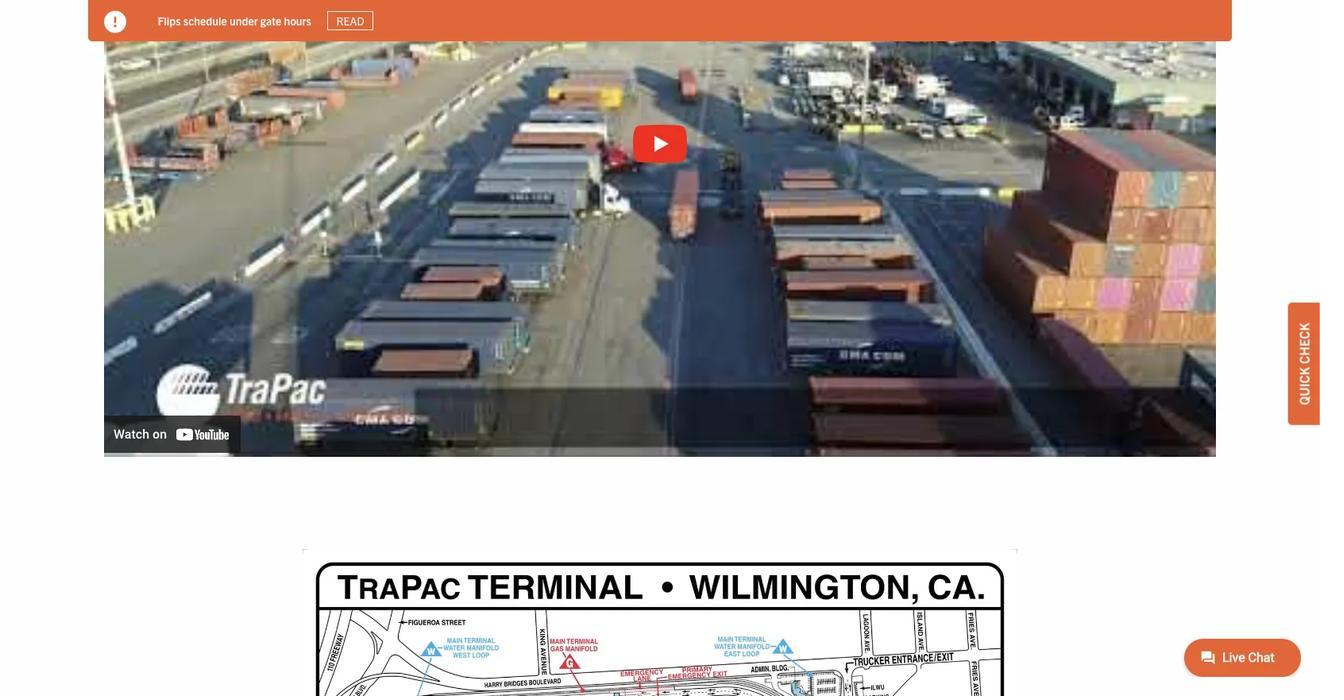 Task type: vqa. For each thing, say whether or not it's contained in the screenshot.
the middle will
no



Task type: locate. For each thing, give the bounding box(es) containing it.
read
[[337, 14, 365, 28]]

hours
[[285, 13, 312, 27]]

gate
[[261, 13, 282, 27]]

flips
[[158, 13, 181, 27]]

under
[[230, 13, 258, 27]]

solid image
[[104, 11, 126, 33]]

read link
[[328, 11, 374, 30]]

schedule
[[184, 13, 228, 27]]

quick
[[1297, 367, 1313, 405]]



Task type: describe. For each thing, give the bounding box(es) containing it.
check
[[1297, 323, 1313, 364]]

quick check link
[[1289, 303, 1321, 425]]

quick check
[[1297, 323, 1313, 405]]

flips schedule under gate hours
[[158, 13, 312, 27]]



